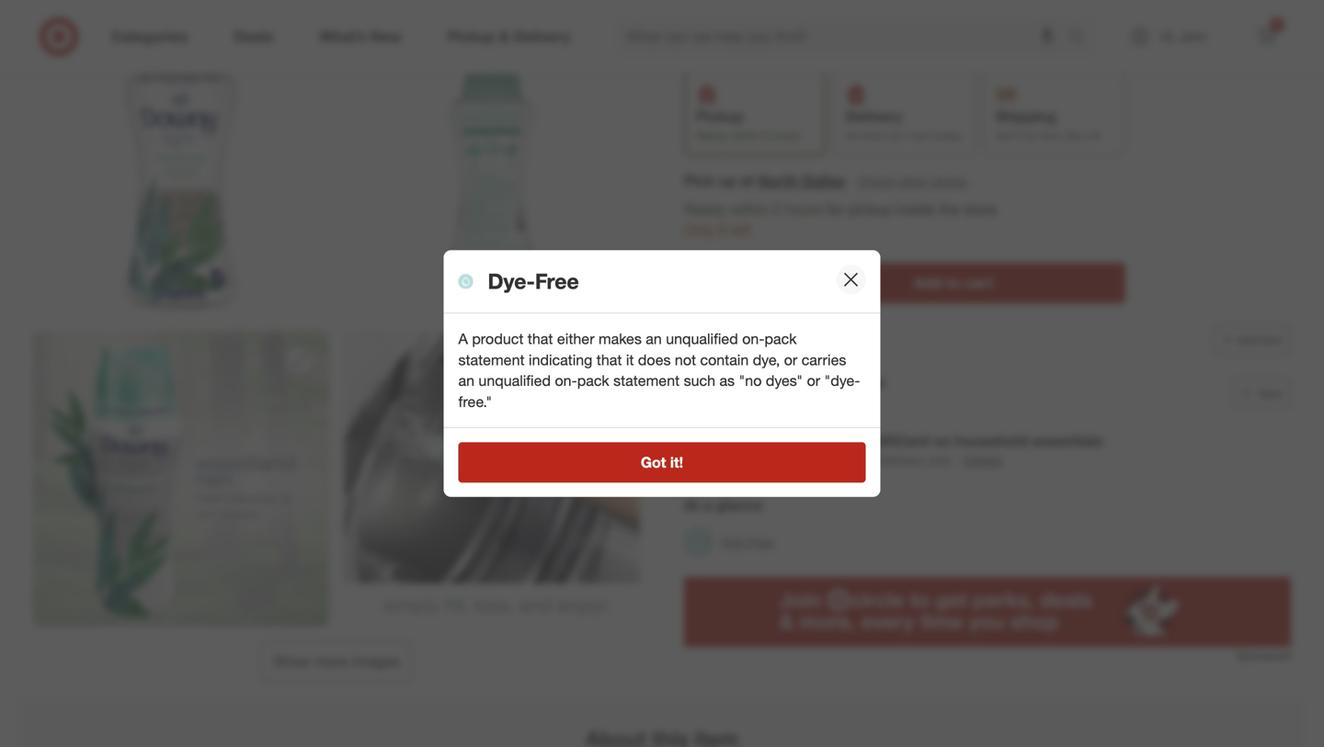 Task type: describe. For each thing, give the bounding box(es) containing it.
it inside shipping get it by sun, dec 24
[[1017, 129, 1022, 143]]

pickup
[[848, 200, 892, 218]]

see 2 deals for this item link
[[684, 28, 1291, 54]]

What can we help you find? suggestions appear below search field
[[615, 17, 1073, 57]]

see 2 deals for this item
[[701, 32, 840, 49]]

buy 2 get a $5 target giftcard on household essentials order pickup or same day delivery only ∙ details
[[721, 432, 1103, 469]]

dye- inside dye-free button
[[721, 535, 748, 551]]

by
[[1026, 129, 1037, 143]]

indicating
[[529, 351, 593, 369]]

as inside delivery as soon as 11am today
[[889, 129, 901, 143]]

with
[[763, 374, 793, 391]]

within inside pickup ready within 2 hours
[[731, 129, 760, 143]]

shipping
[[996, 108, 1057, 126]]

hours inside pickup ready within 2 hours
[[772, 129, 800, 143]]

5
[[1275, 19, 1280, 30]]

giftcard
[[871, 432, 930, 450]]

dye-free button
[[684, 523, 774, 563]]

order
[[721, 453, 754, 469]]

0 vertical spatial that
[[528, 330, 553, 348]]

dye-free inside "dye-free" dialog
[[488, 269, 579, 294]]

eligible for registries
[[721, 331, 855, 349]]

get
[[764, 432, 787, 450]]

registries
[[794, 331, 855, 349]]

household
[[955, 432, 1029, 450]]

pick
[[684, 172, 715, 190]]

ready within 2 hours for pickup inside the store only 6 left
[[684, 200, 998, 239]]

add to cart button
[[782, 263, 1126, 304]]

glance
[[716, 497, 763, 515]]

for inside ready within 2 hours for pickup inside the store only 6 left
[[827, 200, 844, 218]]

buy
[[721, 432, 748, 450]]

ready inside pickup ready within 2 hours
[[696, 129, 728, 143]]

1 vertical spatial unqualified
[[479, 372, 551, 390]]

got
[[641, 454, 666, 472]]

0 vertical spatial on-
[[743, 330, 765, 348]]

a inside buy 2 get a $5 target giftcard on household essentials order pickup or same day delivery only ∙ details
[[791, 432, 799, 450]]

2 inside pickup ready within 2 hours
[[763, 129, 769, 143]]

cart
[[965, 274, 993, 292]]

got it!
[[641, 454, 684, 472]]

check
[[858, 173, 895, 189]]

only
[[928, 453, 952, 469]]

free inside dialog
[[535, 269, 579, 294]]

a product that either makes an unqualified on-pack statement indicating that it does not contain dye, or carries an unqualified on-pack statement such as "no dyes" or "dye- free."
[[459, 330, 861, 411]]

0 vertical spatial target
[[797, 374, 840, 391]]

get
[[996, 129, 1013, 143]]

search
[[1061, 29, 1105, 47]]

pickup ready within 2 hours
[[696, 108, 800, 143]]

show
[[273, 653, 310, 671]]

a
[[459, 330, 468, 348]]

0 horizontal spatial item
[[815, 32, 840, 49]]

makes
[[599, 330, 642, 348]]

delivery as soon as 11am today
[[846, 108, 962, 143]]

0 vertical spatial north
[[699, 6, 732, 22]]

it inside the a product that either makes an unqualified on-pack statement indicating that it does not contain dye, or carries an unqualified on-pack statement such as "no dyes" or "dye- free."
[[626, 351, 634, 369]]

at
[[684, 497, 699, 515]]

shipping get it by sun, dec 24
[[996, 108, 1101, 143]]

add for add item
[[1238, 334, 1259, 347]]

product
[[472, 330, 524, 348]]

inside
[[896, 200, 935, 218]]

stores
[[932, 173, 968, 189]]

$2
[[721, 374, 737, 391]]

5 link
[[1247, 17, 1288, 57]]

up
[[719, 172, 736, 190]]

1 vertical spatial an
[[459, 372, 475, 390]]

6
[[718, 221, 727, 239]]

dye-free inside dye-free button
[[721, 535, 774, 551]]

as
[[846, 129, 859, 143]]

ready inside ready within 2 hours for pickup inside the store only 6 left
[[684, 200, 726, 218]]

free inside button
[[748, 535, 774, 551]]

to
[[947, 274, 961, 292]]

check other stores
[[858, 173, 968, 189]]

off
[[741, 374, 759, 391]]

this
[[791, 32, 812, 49]]

other
[[898, 173, 929, 189]]

delivery inside delivery as soon as 11am today
[[846, 108, 903, 126]]

images
[[352, 653, 400, 671]]

2 inside buy 2 get a $5 target giftcard on household essentials order pickup or same day delivery only ∙ details
[[752, 432, 760, 450]]

does
[[638, 351, 671, 369]]

save button
[[1232, 379, 1291, 409]]

pickup inside pickup ready within 2 hours
[[696, 108, 744, 126]]

2 vertical spatial for
[[773, 331, 790, 349]]

sun,
[[1040, 129, 1062, 143]]

at north dallas
[[684, 6, 770, 22]]

dye-free dialog
[[444, 250, 881, 497]]

dec
[[1065, 129, 1085, 143]]

"no
[[739, 372, 762, 390]]

item inside button
[[1262, 334, 1283, 347]]

it!
[[670, 454, 684, 472]]

save
[[1259, 387, 1283, 401]]

contain
[[700, 351, 749, 369]]

buy 2 get a $5 target giftcard on household essentials link
[[721, 432, 1103, 450]]

at a glance
[[684, 497, 763, 515]]

24
[[1088, 129, 1101, 143]]

2 right see
[[727, 32, 734, 49]]

either
[[557, 330, 595, 348]]

only
[[684, 221, 714, 239]]

1 vertical spatial dallas
[[802, 172, 846, 190]]



Task type: vqa. For each thing, say whether or not it's contained in the screenshot.
Downy Light Woodland Rain Scent Laundry Scent Booster Beads with No Heavy Perfumes - 24oz, 5 of 13 'image'
yes



Task type: locate. For each thing, give the bounding box(es) containing it.
1 vertical spatial item
[[1262, 334, 1283, 347]]

0 vertical spatial for
[[772, 32, 788, 49]]

0 vertical spatial add
[[915, 274, 942, 292]]

such
[[684, 372, 716, 390]]

dyes"
[[766, 372, 803, 390]]

1 vertical spatial statement
[[614, 372, 680, 390]]

1 vertical spatial delivery
[[878, 453, 925, 469]]

details
[[964, 453, 1003, 469]]

0 horizontal spatial pack
[[577, 372, 610, 390]]

1 horizontal spatial as
[[889, 129, 901, 143]]

0 vertical spatial free
[[535, 269, 579, 294]]

for inside the see 2 deals for this item link
[[772, 32, 788, 49]]

0 horizontal spatial dye-free
[[488, 269, 579, 294]]

sponsored
[[1237, 649, 1291, 663]]

free down glance
[[748, 535, 774, 551]]

1 vertical spatial dye-free
[[721, 535, 774, 551]]

target up same
[[823, 432, 867, 450]]

a left $5
[[791, 432, 799, 450]]

north right up
[[758, 172, 798, 190]]

0 vertical spatial dye-free
[[488, 269, 579, 294]]

1 vertical spatial on-
[[555, 372, 577, 390]]

show more images
[[273, 653, 400, 671]]

1 horizontal spatial an
[[646, 330, 662, 348]]

"dye-
[[825, 372, 861, 390]]

hours down the north dallas button
[[785, 200, 823, 218]]

item up save
[[1262, 334, 1283, 347]]

0 vertical spatial ready
[[696, 129, 728, 143]]

within up left
[[730, 200, 769, 218]]

details button
[[963, 451, 1004, 471]]

2 vertical spatial or
[[800, 453, 812, 469]]

2 down pick up at north dallas
[[773, 200, 781, 218]]

1 vertical spatial hours
[[785, 200, 823, 218]]

item right this on the top right of page
[[815, 32, 840, 49]]

0 vertical spatial dallas
[[735, 6, 770, 22]]

add left to
[[915, 274, 942, 292]]

dallas up deals
[[735, 6, 770, 22]]

north dallas button
[[758, 171, 846, 192]]

0 horizontal spatial free
[[535, 269, 579, 294]]

1 vertical spatial a
[[703, 497, 712, 515]]

within inside ready within 2 hours for pickup inside the store only 6 left
[[730, 200, 769, 218]]

an up does on the top of the page
[[646, 330, 662, 348]]

1 vertical spatial within
[[730, 200, 769, 218]]

image gallery element
[[33, 0, 640, 683]]

1 horizontal spatial a
[[791, 432, 799, 450]]

carries
[[802, 351, 847, 369]]

1 vertical spatial free
[[748, 535, 774, 551]]

∙
[[956, 453, 959, 469]]

for left this on the top right of page
[[772, 32, 788, 49]]

it
[[1017, 129, 1022, 143], [626, 351, 634, 369]]

target inside buy 2 get a $5 target giftcard on household essentials order pickup or same day delivery only ∙ details
[[823, 432, 867, 450]]

1 vertical spatial that
[[597, 351, 622, 369]]

show more images button
[[261, 642, 412, 683]]

1 horizontal spatial on-
[[743, 330, 765, 348]]

add item button
[[1214, 326, 1291, 355]]

0 vertical spatial or
[[784, 351, 798, 369]]

1 vertical spatial dye-
[[721, 535, 748, 551]]

1 horizontal spatial north
[[758, 172, 798, 190]]

0 vertical spatial within
[[731, 129, 760, 143]]

for left "pickup"
[[827, 200, 844, 218]]

the
[[939, 200, 960, 218]]

free
[[535, 269, 579, 294], [748, 535, 774, 551]]

pack
[[765, 330, 797, 348], [577, 372, 610, 390]]

0 horizontal spatial an
[[459, 372, 475, 390]]

see
[[701, 32, 724, 49]]

within up up
[[731, 129, 760, 143]]

eligible
[[721, 331, 768, 349]]

statement down product
[[459, 351, 525, 369]]

add item
[[1238, 334, 1283, 347]]

or inside buy 2 get a $5 target giftcard on household essentials order pickup or same day delivery only ∙ details
[[800, 453, 812, 469]]

1 within from the top
[[731, 129, 760, 143]]

1 horizontal spatial unqualified
[[666, 330, 738, 348]]

it down makes
[[626, 351, 634, 369]]

0 vertical spatial pack
[[765, 330, 797, 348]]

for
[[772, 32, 788, 49], [827, 200, 844, 218], [773, 331, 790, 349]]

as down contain
[[720, 372, 735, 390]]

1 vertical spatial it
[[626, 351, 634, 369]]

a
[[791, 432, 799, 450], [703, 497, 712, 515]]

unqualified
[[666, 330, 738, 348], [479, 372, 551, 390]]

0 vertical spatial unqualified
[[666, 330, 738, 348]]

0 horizontal spatial on-
[[555, 372, 577, 390]]

0 vertical spatial pickup
[[696, 108, 744, 126]]

0 horizontal spatial pickup
[[696, 108, 744, 126]]

delivery down the giftcard
[[878, 453, 925, 469]]

0 horizontal spatial dallas
[[735, 6, 770, 22]]

$5
[[803, 432, 819, 450]]

north up see
[[699, 6, 732, 22]]

deals element
[[684, 363, 1291, 482]]

1 horizontal spatial that
[[597, 351, 622, 369]]

delivery up soon
[[846, 108, 903, 126]]

or down eligible for registries
[[784, 351, 798, 369]]

0 vertical spatial hours
[[772, 129, 800, 143]]

as inside the a product that either makes an unqualified on-pack statement indicating that it does not contain dye, or carries an unqualified on-pack statement such as "no dyes" or "dye- free."
[[720, 372, 735, 390]]

or
[[784, 351, 798, 369], [807, 372, 821, 390], [800, 453, 812, 469]]

dye- inside "dye-free" dialog
[[488, 269, 535, 294]]

store
[[964, 200, 998, 218]]

statement down does on the top of the page
[[614, 372, 680, 390]]

add to cart
[[915, 274, 993, 292]]

unqualified up free."
[[479, 372, 551, 390]]

0 vertical spatial it
[[1017, 129, 1022, 143]]

$2 off with target circle
[[721, 374, 885, 391]]

for up dye,
[[773, 331, 790, 349]]

on
[[934, 432, 951, 450]]

ready up 'pick'
[[696, 129, 728, 143]]

pick up at north dallas
[[684, 172, 846, 190]]

north
[[699, 6, 732, 22], [758, 172, 798, 190]]

1 vertical spatial north
[[758, 172, 798, 190]]

add inside button
[[1238, 334, 1259, 347]]

hours
[[772, 129, 800, 143], [785, 200, 823, 218]]

delivery inside buy 2 get a $5 target giftcard on household essentials order pickup or same day delivery only ∙ details
[[878, 453, 925, 469]]

1 vertical spatial as
[[720, 372, 735, 390]]

1 vertical spatial pickup
[[758, 453, 797, 469]]

free."
[[459, 393, 492, 411]]

target
[[797, 374, 840, 391], [823, 432, 867, 450]]

2 up pick up at north dallas
[[763, 129, 769, 143]]

1 vertical spatial or
[[807, 372, 821, 390]]

advertisement region
[[684, 578, 1291, 648]]

ready up only
[[684, 200, 726, 218]]

downy light woodland rain scent laundry scent booster beads with no heavy perfumes - 24oz, 3 of 13 image
[[33, 20, 329, 317]]

downy light woodland rain scent laundry scent booster beads with no heavy perfumes - 24oz, 5 of 13 image
[[33, 331, 329, 628]]

or down $5
[[800, 453, 812, 469]]

0 vertical spatial a
[[791, 432, 799, 450]]

0 horizontal spatial that
[[528, 330, 553, 348]]

1 horizontal spatial add
[[1238, 334, 1259, 347]]

free up the either
[[535, 269, 579, 294]]

pack down indicating
[[577, 372, 610, 390]]

hours up the north dallas button
[[772, 129, 800, 143]]

or down the carries
[[807, 372, 821, 390]]

downy light woodland rain scent laundry scent booster beads with no heavy perfumes - 24oz, 6 of 13 image
[[344, 331, 640, 628]]

add inside button
[[915, 274, 942, 292]]

0 vertical spatial at
[[684, 6, 695, 22]]

day
[[853, 453, 875, 469]]

statement
[[459, 351, 525, 369], [614, 372, 680, 390]]

item
[[815, 32, 840, 49], [1262, 334, 1283, 347]]

pickup
[[696, 108, 744, 126], [758, 453, 797, 469]]

pickup down get
[[758, 453, 797, 469]]

0 vertical spatial statement
[[459, 351, 525, 369]]

check other stores button
[[857, 171, 969, 192]]

dye,
[[753, 351, 780, 369]]

1 vertical spatial ready
[[684, 200, 726, 218]]

that up indicating
[[528, 330, 553, 348]]

that down makes
[[597, 351, 622, 369]]

an up free."
[[459, 372, 475, 390]]

on- down indicating
[[555, 372, 577, 390]]

more
[[314, 653, 348, 671]]

1 horizontal spatial dallas
[[802, 172, 846, 190]]

not
[[675, 351, 696, 369]]

0 vertical spatial as
[[889, 129, 901, 143]]

pickup up up
[[696, 108, 744, 126]]

1 horizontal spatial item
[[1262, 334, 1283, 347]]

on-
[[743, 330, 765, 348], [555, 372, 577, 390]]

soon
[[862, 129, 886, 143]]

dye-free down glance
[[721, 535, 774, 551]]

add up save button
[[1238, 334, 1259, 347]]

0 horizontal spatial north
[[699, 6, 732, 22]]

0 horizontal spatial as
[[720, 372, 735, 390]]

0 vertical spatial delivery
[[846, 108, 903, 126]]

1 horizontal spatial statement
[[614, 372, 680, 390]]

0 vertical spatial an
[[646, 330, 662, 348]]

0 horizontal spatial a
[[703, 497, 712, 515]]

0 horizontal spatial it
[[626, 351, 634, 369]]

same
[[816, 453, 849, 469]]

essentials
[[1033, 432, 1103, 450]]

1 horizontal spatial at
[[741, 172, 754, 190]]

2
[[727, 32, 734, 49], [763, 129, 769, 143], [773, 200, 781, 218], [752, 432, 760, 450]]

1 horizontal spatial dye-free
[[721, 535, 774, 551]]

0 horizontal spatial statement
[[459, 351, 525, 369]]

target down the carries
[[797, 374, 840, 391]]

1 vertical spatial for
[[827, 200, 844, 218]]

at
[[684, 6, 695, 22], [741, 172, 754, 190]]

0 horizontal spatial unqualified
[[479, 372, 551, 390]]

it left by
[[1017, 129, 1022, 143]]

1 vertical spatial add
[[1238, 334, 1259, 347]]

got it! button
[[459, 443, 866, 483]]

downy light woodland rain scent laundry scent booster beads with no heavy perfumes - 24oz, 4 of 13 image
[[344, 20, 640, 317]]

0 horizontal spatial add
[[915, 274, 942, 292]]

left
[[731, 221, 751, 239]]

deals
[[738, 32, 769, 49]]

1 horizontal spatial free
[[748, 535, 774, 551]]

2 inside ready within 2 hours for pickup inside the store only 6 left
[[773, 200, 781, 218]]

dye-
[[488, 269, 535, 294], [721, 535, 748, 551]]

dye- up product
[[488, 269, 535, 294]]

on- up dye,
[[743, 330, 765, 348]]

1 horizontal spatial pack
[[765, 330, 797, 348]]

search button
[[1061, 17, 1105, 61]]

dye-free
[[488, 269, 579, 294], [721, 535, 774, 551]]

0 horizontal spatial dye-
[[488, 269, 535, 294]]

unqualified up not
[[666, 330, 738, 348]]

dye- down glance
[[721, 535, 748, 551]]

as right soon
[[889, 129, 901, 143]]

1 horizontal spatial pickup
[[758, 453, 797, 469]]

0 horizontal spatial at
[[684, 6, 695, 22]]

dallas
[[735, 6, 770, 22], [802, 172, 846, 190]]

that
[[528, 330, 553, 348], [597, 351, 622, 369]]

pack up dye,
[[765, 330, 797, 348]]

dye-free up product
[[488, 269, 579, 294]]

1 horizontal spatial dye-
[[721, 535, 748, 551]]

2 left get
[[752, 432, 760, 450]]

circle
[[845, 374, 885, 391]]

1 horizontal spatial it
[[1017, 129, 1022, 143]]

2 within from the top
[[730, 200, 769, 218]]

1 vertical spatial pack
[[577, 372, 610, 390]]

0 vertical spatial dye-
[[488, 269, 535, 294]]

1 vertical spatial target
[[823, 432, 867, 450]]

pickup inside buy 2 get a $5 target giftcard on household essentials order pickup or same day delivery only ∙ details
[[758, 453, 797, 469]]

dallas up ready within 2 hours for pickup inside the store only 6 left
[[802, 172, 846, 190]]

hours inside ready within 2 hours for pickup inside the store only 6 left
[[785, 200, 823, 218]]

a right at
[[703, 497, 712, 515]]

today
[[934, 129, 962, 143]]

11am
[[904, 129, 931, 143]]

1 vertical spatial at
[[741, 172, 754, 190]]

0 vertical spatial item
[[815, 32, 840, 49]]

add for add to cart
[[915, 274, 942, 292]]



